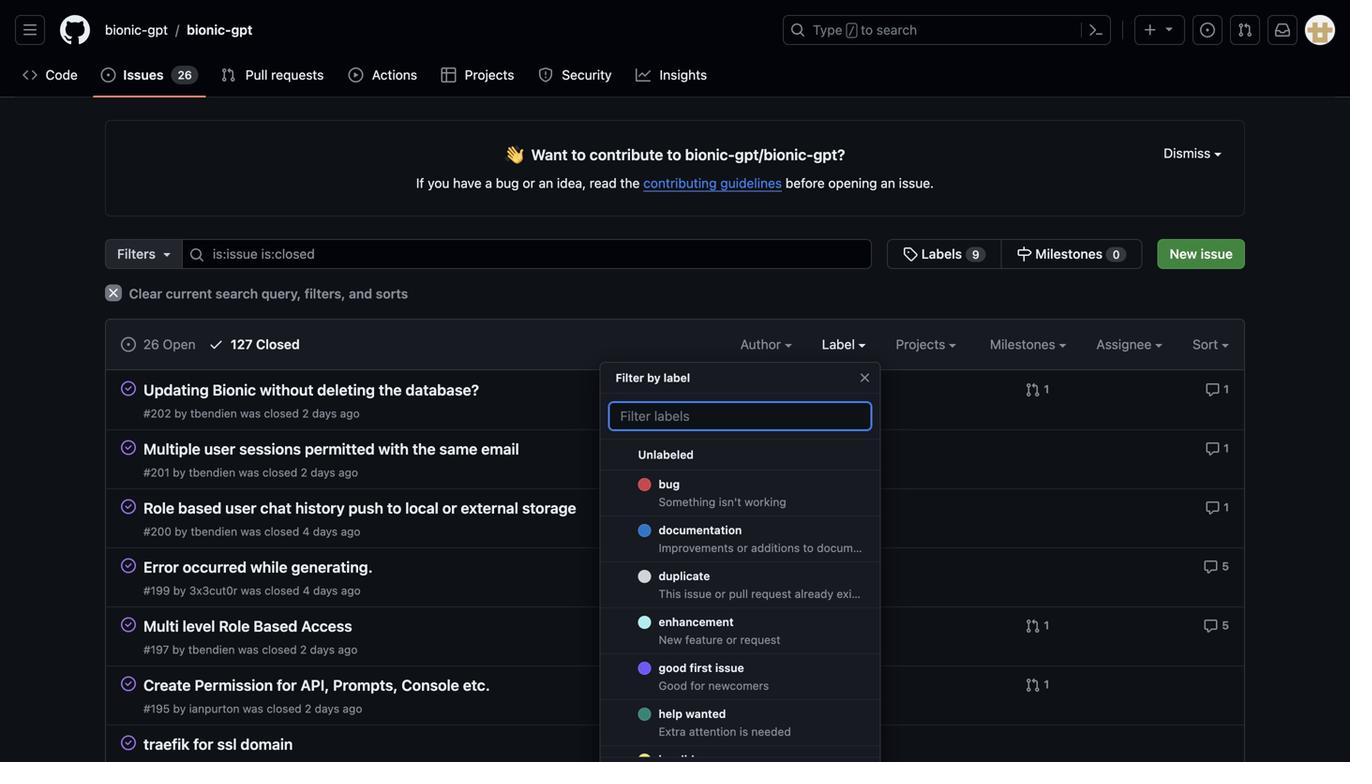 Task type: locate. For each thing, give the bounding box(es) containing it.
2 closed issue element from the top
[[121, 440, 136, 455]]

2 down the multiple user sessions permitted with the same email link
[[301, 466, 307, 479]]

issue.
[[899, 175, 934, 191]]

2 horizontal spatial for
[[691, 680, 706, 693]]

milestones 0
[[1032, 246, 1120, 262]]

closed issue image
[[121, 440, 136, 455], [121, 499, 136, 514], [121, 559, 136, 574], [121, 618, 136, 633], [121, 677, 136, 692], [121, 736, 136, 751]]

days down 'history'
[[313, 525, 338, 538]]

1 horizontal spatial an
[[881, 175, 896, 191]]

0 vertical spatial request
[[752, 588, 792, 601]]

0 vertical spatial issue
[[1201, 246, 1233, 262]]

0 vertical spatial issue opened image
[[101, 68, 116, 83]]

or inside enhancement new feature or request
[[727, 634, 737, 647]]

request up newcomers in the right bottom of the page
[[741, 634, 781, 647]]

2 5 from the top
[[1222, 619, 1230, 632]]

closed issue element for role
[[121, 499, 136, 514]]

0 vertical spatial bug
[[496, 175, 519, 191]]

closed issue element left error
[[121, 558, 136, 574]]

contributing
[[644, 175, 717, 191]]

closed down api,
[[267, 703, 302, 716]]

ago down generating.
[[341, 584, 361, 597]]

based
[[254, 618, 298, 635]]

milestones inside popup button
[[990, 337, 1059, 352]]

0 horizontal spatial issue
[[685, 588, 712, 601]]

role inside the role based user chat history push to local or external storage #200             by tbendien was closed 4 days ago
[[144, 499, 174, 517]]

days inside multiple user sessions permitted with the same email #201             by tbendien was closed 2 days ago
[[311, 466, 335, 479]]

was
[[240, 407, 261, 420], [239, 466, 259, 479], [241, 525, 261, 538], [241, 584, 261, 597], [238, 643, 259, 657], [243, 703, 264, 716]]

closed inside multiple user sessions permitted with the same email #201             by tbendien was closed 2 days ago
[[263, 466, 298, 479]]

to inside 'documentation improvements or additions to documentation'
[[803, 542, 814, 555]]

tbendien link up based
[[189, 466, 236, 479]]

by left label
[[647, 371, 661, 385]]

by right #200
[[175, 525, 188, 538]]

read
[[590, 175, 617, 191]]

improvements
[[659, 542, 734, 555]]

issue opened image left issues
[[101, 68, 116, 83]]

127
[[231, 337, 253, 352]]

to up if you have a bug or an idea, read the contributing guidelines before opening an issue.
[[667, 146, 682, 164]]

was down the permission in the left bottom of the page
[[243, 703, 264, 716]]

0 vertical spatial search
[[877, 22, 917, 38]]

new issue
[[1170, 246, 1233, 262]]

type / to search
[[813, 22, 917, 38]]

1 vertical spatial issue opened image
[[121, 337, 136, 352]]

comment image
[[1206, 383, 1221, 398], [1206, 442, 1221, 457], [1206, 501, 1221, 516], [1204, 619, 1219, 634]]

1 5 from the top
[[1222, 560, 1230, 573]]

days down create permission for api, prompts, console etc. link
[[315, 703, 340, 716]]

create permission for api, prompts, console etc. link
[[144, 677, 490, 695]]

closed issue element left multi
[[121, 617, 136, 633]]

2 inside create permission for api, prompts, console etc. #195             by ianpurton was closed 2 days ago
[[305, 703, 312, 716]]

insights
[[660, 67, 707, 83]]

ago down deleting
[[340, 407, 360, 420]]

0 vertical spatial 5 link
[[1204, 558, 1230, 575]]

0 vertical spatial the
[[620, 175, 640, 191]]

multi level role based access #197             by tbendien was closed 2 days ago
[[144, 618, 358, 657]]

5
[[1222, 560, 1230, 573], [1222, 619, 1230, 632]]

ago down access
[[338, 643, 358, 657]]

or left pull
[[715, 588, 726, 601]]

was inside create permission for api, prompts, console etc. #195             by ianpurton was closed 2 days ago
[[243, 703, 264, 716]]

dismiss
[[1164, 145, 1215, 161]]

0 horizontal spatial role
[[144, 499, 174, 517]]

issue opened image
[[1201, 23, 1216, 38]]

days down generating.
[[313, 584, 338, 597]]

needed
[[752, 725, 791, 739]]

to right want
[[572, 146, 586, 164]]

by right #202
[[174, 407, 187, 420]]

role up #200
[[144, 499, 174, 517]]

ago down permitted
[[339, 466, 358, 479]]

label button
[[822, 335, 866, 355]]

days down access
[[310, 643, 335, 657]]

days down updating bionic without deleting the database? link
[[312, 407, 337, 420]]

closed issue image for role
[[121, 499, 136, 514]]

1 vertical spatial milestones
[[990, 337, 1059, 352]]

0 vertical spatial 5
[[1222, 560, 1230, 573]]

bug
[[496, 175, 519, 191], [659, 478, 680, 491]]

email
[[481, 440, 519, 458]]

new up the good
[[659, 634, 683, 647]]

1 closed issue image from the top
[[121, 440, 136, 455]]

search left query,
[[215, 286, 258, 302]]

2 vertical spatial the
[[413, 440, 436, 458]]

to right additions
[[803, 542, 814, 555]]

0 vertical spatial 26
[[178, 68, 192, 82]]

1 horizontal spatial issue opened image
[[121, 337, 136, 352]]

closed issue image for error
[[121, 559, 136, 574]]

enhancement new feature or request
[[659, 616, 781, 647]]

by
[[647, 371, 661, 385], [174, 407, 187, 420], [173, 466, 186, 479], [175, 525, 188, 538], [173, 584, 186, 597], [172, 643, 185, 657], [173, 703, 186, 716]]

days down the multiple user sessions permitted with the same email link
[[311, 466, 335, 479]]

or right feature
[[727, 634, 737, 647]]

tbendien link down based
[[191, 525, 237, 538]]

0 horizontal spatial the
[[379, 381, 402, 399]]

bionic- up pull requests link at the top left
[[187, 22, 231, 38]]

1 horizontal spatial 26
[[178, 68, 192, 82]]

1 vertical spatial 5
[[1222, 619, 1230, 632]]

closed issue element left create
[[121, 676, 136, 692]]

3x3cut0r
[[189, 584, 238, 597]]

an left the issue.
[[881, 175, 896, 191]]

1 vertical spatial documentation
[[817, 542, 897, 555]]

none search field containing filters
[[105, 239, 1143, 269]]

was down error occurred while generating. link
[[241, 584, 261, 597]]

1
[[1044, 383, 1050, 396], [1224, 383, 1230, 396], [1224, 442, 1230, 455], [1224, 501, 1230, 514], [1044, 619, 1050, 632], [1044, 678, 1050, 691]]

close menu image
[[858, 370, 873, 385]]

2 down api,
[[305, 703, 312, 716]]

ago down "prompts,"
[[343, 703, 362, 716]]

closed issue image left traefik
[[121, 736, 136, 751]]

2 closed issue image from the top
[[121, 499, 136, 514]]

1 vertical spatial 4
[[303, 584, 310, 597]]

gpt/bionic-
[[735, 146, 814, 164]]

closed issue image left the multiple
[[121, 440, 136, 455]]

tbendien inside multiple user sessions permitted with the same email #201             by tbendien was closed 2 days ago
[[189, 466, 236, 479]]

#197
[[144, 643, 169, 657]]

0 vertical spatial new
[[1170, 246, 1198, 262]]

or inside duplicate this issue or pull request already exists
[[715, 588, 726, 601]]

comment image for updating bionic without deleting the database?
[[1206, 383, 1221, 398]]

1 vertical spatial the
[[379, 381, 402, 399]]

closed issue image for multiple
[[121, 440, 136, 455]]

request right pull
[[752, 588, 792, 601]]

request inside enhancement new feature or request
[[741, 634, 781, 647]]

user inside multiple user sessions permitted with the same email #201             by tbendien was closed 2 days ago
[[204, 440, 236, 458]]

6 closed issue element from the top
[[121, 676, 136, 692]]

1 vertical spatial bug
[[659, 478, 680, 491]]

to left local
[[387, 499, 402, 517]]

1 an from the left
[[539, 175, 553, 191]]

1 horizontal spatial gpt
[[231, 22, 253, 38]]

1 4 from the top
[[303, 525, 310, 538]]

unlabeled
[[638, 448, 694, 461]]

contributing guidelines link
[[644, 175, 782, 191]]

actions link
[[341, 61, 426, 89]]

by right #199
[[173, 584, 186, 597]]

2 5 link from the top
[[1204, 617, 1230, 634]]

#195
[[144, 703, 170, 716]]

tbendien link
[[190, 407, 237, 420], [189, 466, 236, 479], [191, 525, 237, 538], [188, 643, 235, 657]]

issue opened image inside 26 open link
[[121, 337, 136, 352]]

0 vertical spatial milestones
[[1036, 246, 1103, 262]]

closed issue image left error
[[121, 559, 136, 574]]

sort button
[[1193, 335, 1230, 355]]

1 horizontal spatial role
[[219, 618, 250, 635]]

same
[[439, 440, 478, 458]]

the right with
[[413, 440, 436, 458]]

closed issue element left updating
[[121, 381, 136, 396]]

4 closed issue image from the top
[[121, 618, 136, 633]]

closed issue element left based
[[121, 499, 136, 514]]

sessions
[[239, 440, 301, 458]]

the inside multiple user sessions permitted with the same email #201             by tbendien was closed 2 days ago
[[413, 440, 436, 458]]

closed down 'without'
[[264, 407, 299, 420]]

2 down access
[[300, 643, 307, 657]]

was down sessions
[[239, 466, 259, 479]]

bionic- up issues
[[105, 22, 148, 38]]

1 horizontal spatial bug
[[659, 478, 680, 491]]

1 vertical spatial issue
[[685, 588, 712, 601]]

issue down the duplicate
[[685, 588, 712, 601]]

2 horizontal spatial the
[[620, 175, 640, 191]]

good
[[659, 662, 687, 675]]

comment image inside 5 link
[[1204, 619, 1219, 634]]

to
[[861, 22, 873, 38], [572, 146, 586, 164], [667, 146, 682, 164], [387, 499, 402, 517], [803, 542, 814, 555]]

feature
[[686, 634, 723, 647]]

1 horizontal spatial /
[[849, 24, 855, 38]]

tbendien link down level
[[188, 643, 235, 657]]

request inside duplicate this issue or pull request already exists
[[752, 588, 792, 601]]

issue inside duplicate this issue or pull request already exists
[[685, 588, 712, 601]]

0 horizontal spatial bionic-
[[105, 22, 148, 38]]

2 horizontal spatial issue
[[1201, 246, 1233, 262]]

filters
[[117, 246, 156, 262]]

bionic- up contributing guidelines link at the top of page
[[685, 146, 735, 164]]

1 vertical spatial new
[[659, 634, 683, 647]]

with
[[379, 440, 409, 458]]

1 vertical spatial user
[[225, 499, 257, 517]]

user left chat
[[225, 499, 257, 517]]

local
[[405, 499, 439, 517]]

0 vertical spatial role
[[144, 499, 174, 517]]

1 link
[[1026, 381, 1050, 398], [1206, 381, 1230, 398], [1206, 440, 1230, 457], [1206, 499, 1230, 516], [1026, 617, 1050, 634], [1026, 676, 1050, 693]]

labels 9
[[918, 246, 980, 262]]

4 down generating.
[[303, 584, 310, 597]]

issue up newcomers in the right bottom of the page
[[716, 662, 744, 675]]

issue for duplicate this issue or pull request already exists
[[685, 588, 712, 601]]

role
[[144, 499, 174, 517], [219, 618, 250, 635]]

2 down updating bionic without deleting the database? link
[[302, 407, 309, 420]]

None search field
[[105, 239, 1143, 269]]

the inside updating bionic without deleting the database? #202             by tbendien was closed 2 days ago
[[379, 381, 402, 399]]

issue element
[[887, 239, 1143, 269]]

1 vertical spatial projects
[[896, 337, 949, 352]]

ianpurton link
[[189, 703, 240, 716]]

or left additions
[[737, 542, 748, 555]]

external
[[461, 499, 519, 517]]

1 horizontal spatial bionic-gpt link
[[179, 15, 260, 45]]

issue inside good first issue good for newcomers
[[716, 662, 744, 675]]

closed issue image left multi
[[121, 618, 136, 633]]

0 horizontal spatial documentation
[[659, 524, 742, 537]]

role based user chat history push to local or external storage #200             by tbendien was closed 4 days ago
[[144, 499, 577, 538]]

closed issue element left traefik
[[121, 735, 136, 751]]

bionic-gpt link
[[98, 15, 175, 45], [179, 15, 260, 45]]

ago inside the role based user chat history push to local or external storage #200             by tbendien was closed 4 days ago
[[341, 525, 361, 538]]

1 vertical spatial 5 link
[[1204, 617, 1230, 634]]

table image
[[441, 68, 456, 83]]

tbendien link down bionic
[[190, 407, 237, 420]]

1 vertical spatial search
[[215, 286, 258, 302]]

and
[[349, 286, 372, 302]]

requests
[[271, 67, 324, 83]]

notifications image
[[1276, 23, 1291, 38]]

closed issue element
[[121, 381, 136, 396], [121, 440, 136, 455], [121, 499, 136, 514], [121, 558, 136, 574], [121, 617, 136, 633], [121, 676, 136, 692], [121, 735, 136, 751]]

1 closed issue element from the top
[[121, 381, 136, 396]]

was down bionic
[[240, 407, 261, 420]]

comment image for multi level role based access
[[1204, 619, 1219, 634]]

based
[[178, 499, 222, 517]]

0 vertical spatial 4
[[303, 525, 310, 538]]

bionic
[[213, 381, 256, 399]]

issue opened image
[[101, 68, 116, 83], [121, 337, 136, 352]]

domain
[[241, 736, 293, 754]]

bug up something
[[659, 478, 680, 491]]

26 right issues
[[178, 68, 192, 82]]

1 horizontal spatial the
[[413, 440, 436, 458]]

create
[[144, 677, 191, 695]]

3 closed issue image from the top
[[121, 559, 136, 574]]

current
[[166, 286, 212, 302]]

by right #197
[[172, 643, 185, 657]]

0 horizontal spatial 26
[[143, 337, 159, 352]]

for inside good first issue good for newcomers
[[691, 680, 706, 693]]

to right type
[[861, 22, 873, 38]]

by inside the role based user chat history push to local or external storage #200             by tbendien was closed 4 days ago
[[175, 525, 188, 538]]

user right the multiple
[[204, 440, 236, 458]]

new
[[1170, 246, 1198, 262], [659, 634, 683, 647]]

bug inside "bug something isn't working"
[[659, 478, 680, 491]]

duplicate this issue or pull request already exists
[[659, 570, 868, 601]]

pull requests
[[246, 67, 324, 83]]

milestones inside issue element
[[1036, 246, 1103, 262]]

for
[[277, 677, 297, 695], [691, 680, 706, 693], [193, 736, 213, 754]]

list
[[98, 15, 772, 45]]

help wanted extra attention is needed
[[659, 708, 791, 739]]

documentation up exists
[[817, 542, 897, 555]]

assignee
[[1097, 337, 1156, 352]]

2 4 from the top
[[303, 584, 310, 597]]

ago inside create permission for api, prompts, console etc. #195             by ianpurton was closed 2 days ago
[[343, 703, 362, 716]]

closed down chat
[[264, 525, 299, 538]]

1 horizontal spatial documentation
[[817, 542, 897, 555]]

0 horizontal spatial bionic-gpt link
[[98, 15, 175, 45]]

was down multi level role based access link
[[238, 643, 259, 657]]

code
[[46, 67, 78, 83]]

0 horizontal spatial issue opened image
[[101, 68, 116, 83]]

days inside updating bionic without deleting the database? #202             by tbendien was closed 2 days ago
[[312, 407, 337, 420]]

an
[[539, 175, 553, 191], [881, 175, 896, 191]]

0 vertical spatial user
[[204, 440, 236, 458]]

triangle down image
[[159, 247, 174, 262]]

0
[[1113, 248, 1120, 261]]

5 closed issue element from the top
[[121, 617, 136, 633]]

for left api,
[[277, 677, 297, 695]]

2 vertical spatial issue
[[716, 662, 744, 675]]

0 horizontal spatial new
[[659, 634, 683, 647]]

for left ssl
[[193, 736, 213, 754]]

Issues search field
[[182, 239, 872, 269]]

tbendien down level
[[188, 643, 235, 657]]

closed issue element left the multiple
[[121, 440, 136, 455]]

request
[[752, 588, 792, 601], [741, 634, 781, 647]]

0 vertical spatial projects
[[465, 67, 514, 83]]

0 horizontal spatial projects
[[465, 67, 514, 83]]

/
[[175, 22, 179, 38], [849, 24, 855, 38]]

search right type
[[877, 22, 917, 38]]

bionic-gpt / bionic-gpt
[[105, 22, 253, 38]]

1 vertical spatial request
[[741, 634, 781, 647]]

days inside multi level role based access #197             by tbendien was closed 2 days ago
[[310, 643, 335, 657]]

3 closed issue element from the top
[[121, 499, 136, 514]]

for down first
[[691, 680, 706, 693]]

2
[[302, 407, 309, 420], [301, 466, 307, 479], [300, 643, 307, 657], [305, 703, 312, 716]]

git pull request image
[[1238, 23, 1253, 38], [221, 68, 236, 83], [1026, 619, 1041, 634], [1026, 678, 1041, 693]]

new right 0
[[1170, 246, 1198, 262]]

0 horizontal spatial gpt
[[148, 22, 168, 38]]

0 vertical spatial documentation
[[659, 524, 742, 537]]

milestones up git pull request icon
[[990, 337, 1059, 352]]

multi level role based access link
[[144, 618, 352, 635]]

projects right "table" image
[[465, 67, 514, 83]]

ago inside updating bionic without deleting the database? #202             by tbendien was closed 2 days ago
[[340, 407, 360, 420]]

bionic-gpt link up pull
[[179, 15, 260, 45]]

bug right a at left top
[[496, 175, 519, 191]]

5 closed issue image from the top
[[121, 677, 136, 692]]

this
[[659, 588, 681, 601]]

projects right label popup button
[[896, 337, 949, 352]]

2 horizontal spatial bionic-
[[685, 146, 735, 164]]

0 horizontal spatial /
[[175, 22, 179, 38]]

permitted
[[305, 440, 375, 458]]

closed inside create permission for api, prompts, console etc. #195             by ianpurton was closed 2 days ago
[[267, 703, 302, 716]]

the right read at the top of page
[[620, 175, 640, 191]]

closed issue image left based
[[121, 499, 136, 514]]

1 vertical spatial 26
[[143, 337, 159, 352]]

the right deleting
[[379, 381, 402, 399]]

/ inside type / to search
[[849, 24, 855, 38]]

documentation up the improvements
[[659, 524, 742, 537]]

closed issue image for multi
[[121, 618, 136, 633]]

or inside 'documentation improvements or additions to documentation'
[[737, 542, 748, 555]]

closed issue image left create
[[121, 677, 136, 692]]

tbendien down bionic
[[190, 407, 237, 420]]

code link
[[15, 61, 86, 89]]

was inside the role based user chat history push to local or external storage #200             by tbendien was closed 4 days ago
[[241, 525, 261, 538]]

by right #201
[[173, 466, 186, 479]]

closed down sessions
[[263, 466, 298, 479]]

1 bionic-gpt link from the left
[[98, 15, 175, 45]]

tbendien up based
[[189, 466, 236, 479]]

0 horizontal spatial an
[[539, 175, 553, 191]]

4 closed issue element from the top
[[121, 558, 136, 574]]

by right #195
[[173, 703, 186, 716]]

/ inside bionic-gpt / bionic-gpt
[[175, 22, 179, 38]]

2 inside multi level role based access #197             by tbendien was closed 2 days ago
[[300, 643, 307, 657]]

1 horizontal spatial new
[[1170, 246, 1198, 262]]

1 vertical spatial role
[[219, 618, 250, 635]]

homepage image
[[60, 15, 90, 45]]

1 horizontal spatial projects
[[896, 337, 949, 352]]

1 5 link from the top
[[1204, 558, 1230, 575]]

closed inside updating bionic without deleting the database? #202             by tbendien was closed 2 days ago
[[264, 407, 299, 420]]

closed down while
[[265, 584, 300, 597]]

closed
[[264, 407, 299, 420], [263, 466, 298, 479], [264, 525, 299, 538], [265, 584, 300, 597], [262, 643, 297, 657], [267, 703, 302, 716]]

1 horizontal spatial for
[[277, 677, 297, 695]]

was down chat
[[241, 525, 261, 538]]

1 horizontal spatial issue
[[716, 662, 744, 675]]

ago down role based user chat history push to local or external storage "link"
[[341, 525, 361, 538]]

projects inside popup button
[[896, 337, 949, 352]]

7 closed issue element from the top
[[121, 735, 136, 751]]

milestones right milestone image
[[1036, 246, 1103, 262]]

tbendien link for based
[[191, 525, 237, 538]]

wanted
[[686, 708, 726, 721]]

4 down 'history'
[[303, 525, 310, 538]]

role right level
[[219, 618, 250, 635]]

by inside multiple user sessions permitted with the same email #201             by tbendien was closed 2 days ago
[[173, 466, 186, 479]]

or down 👋
[[523, 175, 535, 191]]

without
[[260, 381, 314, 399]]

comment image for role based user chat history push to local or external storage
[[1206, 501, 1221, 516]]

shield image
[[538, 68, 553, 83]]

issue up sort popup button
[[1201, 246, 1233, 262]]

issue opened image left 26 open
[[121, 337, 136, 352]]

closed issue element for multiple
[[121, 440, 136, 455]]



Task type: describe. For each thing, give the bounding box(es) containing it.
6 closed issue image from the top
[[121, 736, 136, 751]]

label
[[822, 337, 859, 352]]

comment image for multiple user sessions permitted with the same email
[[1206, 442, 1221, 457]]

127 closed
[[227, 337, 300, 352]]

4 inside the role based user chat history push to local or external storage #200             by tbendien was closed 4 days ago
[[303, 525, 310, 538]]

triangle down image
[[1162, 21, 1177, 36]]

1 horizontal spatial search
[[877, 22, 917, 38]]

tbendien inside the role based user chat history push to local or external storage #200             by tbendien was closed 4 days ago
[[191, 525, 237, 538]]

error occurred while generating. link
[[144, 559, 373, 576]]

labels
[[922, 246, 962, 262]]

access
[[301, 618, 352, 635]]

👋 want to contribute to bionic-gpt/bionic-gpt?
[[505, 143, 846, 168]]

tbendien inside updating bionic without deleting the database? #202             by tbendien was closed 2 days ago
[[190, 407, 237, 420]]

newcomers
[[709, 680, 769, 693]]

2 inside updating bionic without deleting the database? #202             by tbendien was closed 2 days ago
[[302, 407, 309, 420]]

a
[[485, 175, 492, 191]]

4 inside error occurred while generating. #199             by 3x3cut0r was closed 4 days ago
[[303, 584, 310, 597]]

author button
[[741, 335, 792, 355]]

duplicate
[[659, 570, 710, 583]]

generating.
[[291, 559, 373, 576]]

26 for 26
[[178, 68, 192, 82]]

bionic- inside 👋 want to contribute to bionic-gpt/bionic-gpt?
[[685, 146, 735, 164]]

new issue link
[[1158, 239, 1246, 269]]

dismiss button
[[1164, 144, 1222, 163]]

role inside multi level role based access #197             by tbendien was closed 2 days ago
[[219, 618, 250, 635]]

2 gpt from the left
[[231, 22, 253, 38]]

5 link for multi level role based access
[[1204, 617, 1230, 634]]

closed inside error occurred while generating. #199             by 3x3cut0r was closed 4 days ago
[[265, 584, 300, 597]]

pull
[[246, 67, 268, 83]]

closed issue element for multi
[[121, 617, 136, 633]]

tbendien link for level
[[188, 643, 235, 657]]

closed inside multi level role based access #197             by tbendien was closed 2 days ago
[[262, 643, 297, 657]]

traefik for ssl domain link
[[144, 736, 293, 754]]

author
[[741, 337, 785, 352]]

occurred
[[183, 559, 247, 576]]

already
[[795, 588, 834, 601]]

1 gpt from the left
[[148, 22, 168, 38]]

graph image
[[636, 68, 651, 83]]

query,
[[261, 286, 301, 302]]

git pull request image
[[1026, 383, 1041, 398]]

plus image
[[1143, 23, 1158, 38]]

etc.
[[463, 677, 490, 695]]

comment image
[[1204, 560, 1219, 575]]

code image
[[23, 68, 38, 83]]

5 for multi level role based access
[[1222, 619, 1230, 632]]

was inside multi level role based access #197             by tbendien was closed 2 days ago
[[238, 643, 259, 657]]

push
[[349, 499, 384, 517]]

2 an from the left
[[881, 175, 896, 191]]

you
[[428, 175, 450, 191]]

by inside error occurred while generating. #199             by 3x3cut0r was closed 4 days ago
[[173, 584, 186, 597]]

closed issue element for create
[[121, 676, 136, 692]]

error occurred while generating. #199             by 3x3cut0r was closed 4 days ago
[[144, 559, 373, 597]]

tag image
[[903, 247, 918, 262]]

was inside error occurred while generating. #199             by 3x3cut0r was closed 4 days ago
[[241, 584, 261, 597]]

updating bionic without deleting the database? #202             by tbendien was closed 2 days ago
[[144, 381, 479, 420]]

traefik
[[144, 736, 190, 754]]

before
[[786, 175, 825, 191]]

is
[[740, 725, 749, 739]]

check image
[[209, 337, 224, 352]]

by inside create permission for api, prompts, console etc. #195             by ianpurton was closed 2 days ago
[[173, 703, 186, 716]]

pull
[[729, 588, 748, 601]]

have
[[453, 175, 482, 191]]

prompts,
[[333, 677, 398, 695]]

deleting
[[317, 381, 375, 399]]

projects link
[[434, 61, 523, 89]]

command palette image
[[1089, 23, 1104, 38]]

open
[[163, 337, 196, 352]]

good
[[659, 680, 688, 693]]

0 horizontal spatial for
[[193, 736, 213, 754]]

milestones for milestones
[[990, 337, 1059, 352]]

2 bionic-gpt link from the left
[[179, 15, 260, 45]]

or inside the role based user chat history push to local or external storage #200             by tbendien was closed 4 days ago
[[442, 499, 457, 517]]

0 horizontal spatial bug
[[496, 175, 519, 191]]

was inside updating bionic without deleting the database? #202             by tbendien was closed 2 days ago
[[240, 407, 261, 420]]

want
[[531, 146, 568, 164]]

milestones for milestones 0
[[1036, 246, 1103, 262]]

closed issue image
[[121, 381, 136, 396]]

#201
[[144, 466, 170, 479]]

multiple
[[144, 440, 201, 458]]

type
[[813, 22, 843, 38]]

level
[[183, 618, 215, 635]]

for inside create permission for api, prompts, console etc. #195             by ianpurton was closed 2 days ago
[[277, 677, 297, 695]]

closed issue image for create
[[121, 677, 136, 692]]

sort
[[1193, 337, 1219, 352]]

5 for error occurred while generating.
[[1222, 560, 1230, 573]]

search image
[[189, 248, 204, 263]]

bug something isn't working
[[659, 478, 787, 509]]

security link
[[531, 61, 621, 89]]

ago inside error occurred while generating. #199             by 3x3cut0r was closed 4 days ago
[[341, 584, 361, 597]]

5 link for error occurred while generating.
[[1204, 558, 1230, 575]]

#199
[[144, 584, 170, 597]]

storage
[[522, 499, 577, 517]]

play image
[[348, 68, 363, 83]]

ianpurton
[[189, 703, 240, 716]]

closed
[[256, 337, 300, 352]]

additions
[[751, 542, 800, 555]]

clear current search query, filters, and sorts link
[[105, 285, 408, 302]]

milestones button
[[990, 335, 1067, 355]]

insights link
[[628, 61, 716, 89]]

Search all issues text field
[[182, 239, 872, 269]]

list containing bionic-gpt / bionic-gpt
[[98, 15, 772, 45]]

good first issue good for newcomers
[[659, 662, 769, 693]]

filter
[[616, 371, 644, 385]]

help
[[659, 708, 683, 721]]

new inside enhancement new feature or request
[[659, 634, 683, 647]]

127 closed link
[[209, 335, 300, 355]]

multiple user sessions permitted with the same email link
[[144, 440, 519, 458]]

x image
[[105, 285, 122, 302]]

multiple user sessions permitted with the same email #201             by tbendien was closed 2 days ago
[[144, 440, 519, 479]]

1 horizontal spatial bionic-
[[187, 22, 231, 38]]

chat
[[260, 499, 292, 517]]

create permission for api, prompts, console etc. #195             by ianpurton was closed 2 days ago
[[144, 677, 490, 716]]

unlabeled link
[[601, 440, 880, 471]]

updating
[[144, 381, 209, 399]]

sorts
[[376, 286, 408, 302]]

git pull request image inside pull requests link
[[221, 68, 236, 83]]

traefik for ssl domain
[[144, 736, 293, 754]]

26 for 26 open
[[143, 337, 159, 352]]

closed issue element for error
[[121, 558, 136, 574]]

ago inside multi level role based access #197             by tbendien was closed 2 days ago
[[338, 643, 358, 657]]

tbendien link for user
[[189, 466, 236, 479]]

gpt?
[[814, 146, 846, 164]]

api,
[[301, 677, 329, 695]]

ago inside multiple user sessions permitted with the same email #201             by tbendien was closed 2 days ago
[[339, 466, 358, 479]]

issue for good first issue good for newcomers
[[716, 662, 744, 675]]

0 horizontal spatial search
[[215, 286, 258, 302]]

Filter labels text field
[[608, 401, 873, 431]]

by inside updating bionic without deleting the database? #202             by tbendien was closed 2 days ago
[[174, 407, 187, 420]]

closed inside the role based user chat history push to local or external storage #200             by tbendien was closed 4 days ago
[[264, 525, 299, 538]]

multi
[[144, 618, 179, 635]]

security
[[562, 67, 612, 83]]

guidelines
[[721, 175, 782, 191]]

2 inside multiple user sessions permitted with the same email #201             by tbendien was closed 2 days ago
[[301, 466, 307, 479]]

tbendien inside multi level role based access #197             by tbendien was closed 2 days ago
[[188, 643, 235, 657]]

was inside multiple user sessions permitted with the same email #201             by tbendien was closed 2 days ago
[[239, 466, 259, 479]]

permission
[[195, 677, 273, 695]]

opening
[[829, 175, 878, 191]]

by inside multi level role based access #197             by tbendien was closed 2 days ago
[[172, 643, 185, 657]]

milestone image
[[1017, 247, 1032, 262]]

#202
[[144, 407, 171, 420]]

enhancement
[[659, 616, 734, 629]]

26 open
[[140, 337, 196, 352]]

days inside create permission for api, prompts, console etc. #195             by ianpurton was closed 2 days ago
[[315, 703, 340, 716]]

closed issue element for updating
[[121, 381, 136, 396]]

filters,
[[305, 286, 346, 302]]

contribute
[[590, 146, 664, 164]]

issues
[[123, 67, 164, 83]]

tbendien link for bionic
[[190, 407, 237, 420]]

days inside the role based user chat history push to local or external storage #200             by tbendien was closed 4 days ago
[[313, 525, 338, 538]]

days inside error occurred while generating. #199             by 3x3cut0r was closed 4 days ago
[[313, 584, 338, 597]]

to inside the role based user chat history push to local or external storage #200             by tbendien was closed 4 days ago
[[387, 499, 402, 517]]

user inside the role based user chat history push to local or external storage #200             by tbendien was closed 4 days ago
[[225, 499, 257, 517]]



Task type: vqa. For each thing, say whether or not it's contained in the screenshot.
158k's 158k
no



